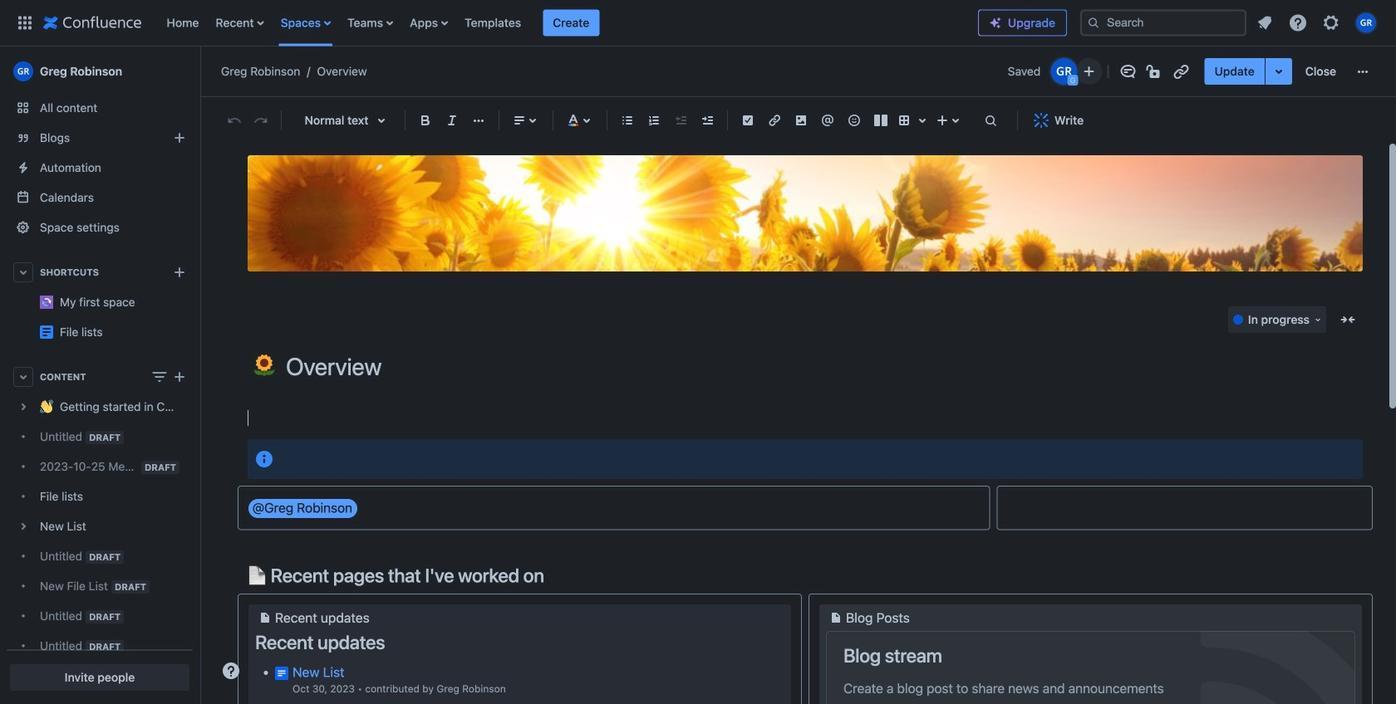 Task type: vqa. For each thing, say whether or not it's contained in the screenshot.
Bullet List ⌘⇧8 icon
yes



Task type: locate. For each thing, give the bounding box(es) containing it.
group
[[1205, 58, 1347, 85]]

0 horizontal spatial list
[[158, 0, 978, 46]]

notification icon image
[[1255, 13, 1275, 33]]

help icon image
[[1288, 13, 1308, 33]]

:sunflower: image
[[254, 355, 275, 377], [254, 355, 275, 377]]

invite to edit image
[[1079, 62, 1099, 81]]

global element
[[10, 0, 978, 46]]

bullet list ⌘⇧8 image
[[618, 111, 638, 131]]

italic ⌘i image
[[442, 111, 462, 131]]

bold ⌘b image
[[416, 111, 436, 131]]

add image, video, or file image
[[791, 111, 811, 131]]

create a page image
[[170, 367, 190, 387]]

more formatting image
[[469, 111, 489, 131]]

space element
[[0, 47, 199, 705]]

link ⌘k image
[[765, 111, 785, 131]]

banner
[[0, 0, 1396, 47]]

settings icon image
[[1322, 13, 1342, 33]]

list item
[[543, 10, 600, 36]]

table ⇧⌥t image
[[894, 111, 914, 131]]

None search field
[[1081, 10, 1247, 36]]

make page fixed-width image
[[1338, 310, 1358, 330]]

add shortcut image
[[170, 263, 190, 283]]

list
[[158, 0, 978, 46], [1250, 8, 1386, 38]]

tree
[[7, 392, 193, 705]]

confluence image
[[43, 13, 142, 33], [43, 13, 142, 33]]

action item [] image
[[738, 111, 758, 131]]

list item inside global element
[[543, 10, 600, 36]]

list formating group
[[614, 107, 721, 134]]

text formatting group
[[412, 107, 492, 134]]

adjust update settings image
[[1269, 62, 1289, 81]]

file lists image
[[40, 326, 53, 339]]

1 horizontal spatial list
[[1250, 8, 1386, 38]]



Task type: describe. For each thing, give the bounding box(es) containing it.
tree inside space element
[[7, 392, 193, 705]]

recent updates image
[[255, 608, 275, 628]]

search image
[[1087, 16, 1101, 30]]

create a blog image
[[170, 128, 190, 148]]

numbered list ⌘⇧7 image
[[644, 111, 664, 131]]

more image
[[1353, 62, 1373, 81]]

change view image
[[150, 367, 170, 387]]

Give this page a title text field
[[286, 353, 1363, 381]]

list for appswitcher icon
[[158, 0, 978, 46]]

no restrictions image
[[1145, 62, 1165, 81]]

Search field
[[1081, 10, 1247, 36]]

mention @ image
[[818, 111, 838, 131]]

panel info image
[[254, 450, 274, 469]]

emoji : image
[[845, 111, 864, 131]]

find and replace image
[[981, 111, 1001, 131]]

layouts image
[[871, 111, 891, 131]]

collapse sidebar image
[[181, 55, 218, 88]]

indent tab image
[[697, 111, 717, 131]]

appswitcher icon image
[[15, 13, 35, 33]]

align left image
[[510, 111, 529, 131]]

premium image
[[989, 16, 1002, 30]]

copy link image
[[1172, 62, 1192, 81]]

list for premium image
[[1250, 8, 1386, 38]]

blog posts image
[[826, 608, 846, 628]]

Main content area, start typing to enter text. text field
[[238, 407, 1373, 705]]

table size image
[[913, 111, 933, 131]]

comment icon image
[[1118, 62, 1138, 81]]



